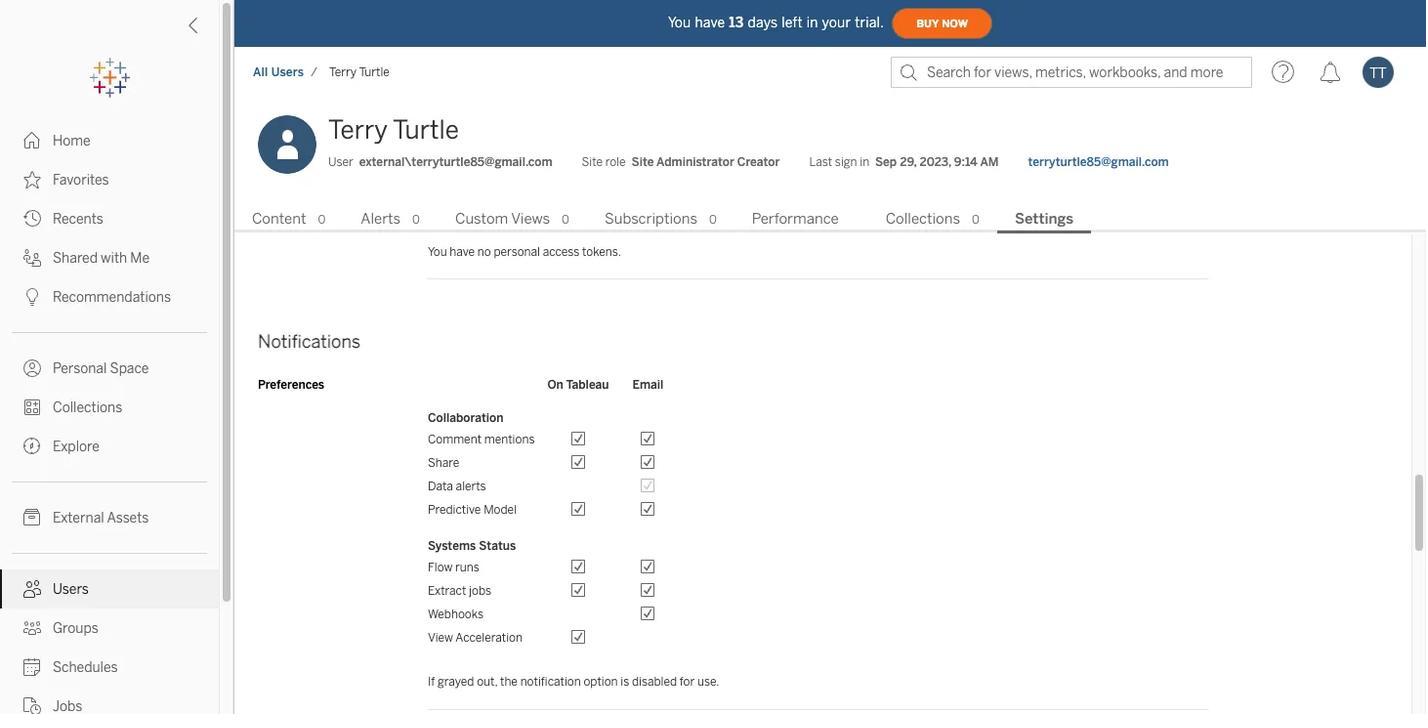 Task type: locate. For each thing, give the bounding box(es) containing it.
have for 13
[[695, 14, 725, 31]]

5 0 from the left
[[972, 213, 980, 227]]

1 vertical spatial users
[[53, 581, 89, 598]]

in right sign
[[860, 155, 870, 169]]

collections down 2023,
[[886, 210, 960, 228]]

4 0 from the left
[[709, 213, 717, 227]]

now
[[942, 17, 968, 30]]

0 up access
[[562, 213, 570, 227]]

by text only_f5he34f image left schedules on the bottom left of page
[[23, 658, 41, 676]]

schedules link
[[0, 648, 219, 687]]

have left no
[[450, 245, 475, 259]]

1 vertical spatial have
[[450, 245, 475, 259]]

by text only_f5he34f image left explore
[[23, 438, 41, 455]]

1 vertical spatial terry
[[328, 114, 388, 146]]

0 horizontal spatial collections
[[53, 400, 122, 416]]

personal
[[53, 361, 107, 377]]

user external\terryturtle85@gmail.com
[[328, 155, 553, 169]]

1 vertical spatial turtle
[[393, 114, 459, 146]]

in
[[807, 14, 818, 31], [860, 155, 870, 169]]

if
[[428, 675, 435, 689]]

2 site from the left
[[632, 155, 654, 169]]

groups link
[[0, 609, 219, 648]]

if grayed out, the notification option is disabled for use.
[[428, 675, 719, 689]]

1 horizontal spatial in
[[860, 155, 870, 169]]

you
[[668, 14, 691, 31], [428, 245, 447, 259]]

0 vertical spatial collections
[[886, 210, 960, 228]]

0 horizontal spatial in
[[807, 14, 818, 31]]

the
[[500, 675, 518, 689]]

0 vertical spatial users
[[271, 65, 304, 79]]

webhooks
[[428, 607, 484, 621]]

users link
[[0, 570, 219, 609]]

days
[[748, 14, 778, 31]]

site
[[582, 155, 603, 169], [632, 155, 654, 169]]

you left 13
[[668, 14, 691, 31]]

1 0 from the left
[[318, 213, 326, 227]]

1 horizontal spatial turtle
[[393, 114, 459, 146]]

by text only_f5he34f image inside shared with me link
[[23, 249, 41, 267]]

collections
[[886, 210, 960, 228], [53, 400, 122, 416]]

status
[[479, 539, 516, 553]]

subscriptions
[[605, 210, 698, 228]]

0 vertical spatial terry turtle
[[329, 65, 390, 79]]

terry turtle main content
[[234, 0, 1426, 714]]

by text only_f5he34f image inside personal space link
[[23, 360, 41, 377]]

2 by text only_f5he34f image from the top
[[23, 249, 41, 267]]

by text only_f5he34f image for groups
[[23, 619, 41, 637]]

1 horizontal spatial site
[[632, 155, 654, 169]]

explore link
[[0, 427, 219, 466]]

1 horizontal spatial you
[[668, 14, 691, 31]]

terryturtle85@gmail.com link
[[1028, 153, 1169, 171]]

by text only_f5he34f image left home
[[23, 132, 41, 149]]

0 horizontal spatial turtle
[[359, 65, 390, 79]]

users left /
[[271, 65, 304, 79]]

by text only_f5he34f image left shared
[[23, 249, 41, 267]]

acceleration
[[456, 631, 523, 645]]

buy now button
[[892, 8, 993, 39]]

0 for content
[[318, 213, 326, 227]]

by text only_f5he34f image inside the collections link
[[23, 399, 41, 416]]

use.
[[698, 675, 719, 689]]

by text only_f5he34f image inside the explore link
[[23, 438, 41, 455]]

flow runs
[[428, 561, 480, 574]]

custom
[[455, 210, 508, 228]]

0 vertical spatial you
[[668, 14, 691, 31]]

assets
[[107, 510, 149, 527]]

0 right alerts on the top left of page
[[412, 213, 420, 227]]

site right role
[[632, 155, 654, 169]]

4 by text only_f5he34f image from the top
[[23, 360, 41, 377]]

2 by text only_f5he34f image from the top
[[23, 210, 41, 228]]

0 for alerts
[[412, 213, 420, 227]]

0 horizontal spatial you
[[428, 245, 447, 259]]

external\terryturtle85@gmail.com
[[359, 155, 553, 169]]

you have 13 days left in your trial.
[[668, 14, 884, 31]]

by text only_f5he34f image inside external assets link
[[23, 509, 41, 527]]

by text only_f5he34f image inside recents link
[[23, 210, 41, 228]]

turtle up user external\terryturtle85@gmail.com
[[393, 114, 459, 146]]

by text only_f5he34f image up the groups link
[[23, 580, 41, 598]]

terry turtle up user external\terryturtle85@gmail.com
[[328, 114, 459, 146]]

all
[[253, 65, 268, 79]]

space
[[110, 361, 149, 377]]

0 horizontal spatial have
[[450, 245, 475, 259]]

by text only_f5he34f image for explore
[[23, 438, 41, 455]]

collaboration
[[428, 411, 504, 425]]

performance
[[752, 210, 839, 228]]

collections inside sub-spaces tab list
[[886, 210, 960, 228]]

by text only_f5he34f image for recents
[[23, 210, 41, 228]]

0 horizontal spatial site
[[582, 155, 603, 169]]

last sign in sep 29, 2023, 9:14 am
[[809, 155, 999, 169]]

by text only_f5he34f image for home
[[23, 132, 41, 149]]

you left no
[[428, 245, 447, 259]]

sub-spaces tab list
[[234, 208, 1426, 233]]

buy
[[917, 17, 939, 30]]

have left 13
[[695, 14, 725, 31]]

grayed
[[438, 675, 474, 689]]

terryturtle85@gmail.com
[[1028, 155, 1169, 169]]

you inside terry turtle main content
[[428, 245, 447, 259]]

have
[[695, 14, 725, 31], [450, 245, 475, 259]]

by text only_f5he34f image inside schedules link
[[23, 658, 41, 676]]

users
[[271, 65, 304, 79], [53, 581, 89, 598]]

views
[[511, 210, 550, 228]]

terry turtle right /
[[329, 65, 390, 79]]

terry right /
[[329, 65, 357, 79]]

0 vertical spatial have
[[695, 14, 725, 31]]

creator
[[737, 155, 780, 169]]

turtle inside main content
[[393, 114, 459, 146]]

by text only_f5he34f image
[[23, 132, 41, 149], [23, 249, 41, 267], [23, 438, 41, 455], [23, 580, 41, 598], [23, 658, 41, 676]]

trial.
[[855, 14, 884, 31]]

by text only_f5he34f image inside home link
[[23, 132, 41, 149]]

1 vertical spatial in
[[860, 155, 870, 169]]

external
[[53, 510, 104, 527]]

view
[[428, 631, 453, 645]]

/
[[311, 65, 318, 79]]

2 0 from the left
[[412, 213, 420, 227]]

by text only_f5he34f image inside users link
[[23, 580, 41, 598]]

users inside "main navigation. press the up and down arrow keys to access links." element
[[53, 581, 89, 598]]

all users link
[[252, 64, 305, 80]]

site left role
[[582, 155, 603, 169]]

schedules
[[53, 659, 118, 676]]

1 by text only_f5he34f image from the top
[[23, 171, 41, 189]]

1 vertical spatial you
[[428, 245, 447, 259]]

0 down 9:14
[[972, 213, 980, 227]]

share
[[428, 456, 459, 470]]

5 by text only_f5he34f image from the top
[[23, 658, 41, 676]]

predictive model
[[428, 503, 517, 517]]

4 by text only_f5he34f image from the top
[[23, 580, 41, 598]]

0
[[318, 213, 326, 227], [412, 213, 420, 227], [562, 213, 570, 227], [709, 213, 717, 227], [972, 213, 980, 227]]

by text only_f5he34f image for favorites
[[23, 171, 41, 189]]

by text only_f5he34f image
[[23, 171, 41, 189], [23, 210, 41, 228], [23, 288, 41, 306], [23, 360, 41, 377], [23, 399, 41, 416], [23, 509, 41, 527], [23, 619, 41, 637], [23, 698, 41, 714]]

turtle right /
[[359, 65, 390, 79]]

5 by text only_f5he34f image from the top
[[23, 399, 41, 416]]

groups
[[53, 620, 98, 637]]

main navigation. press the up and down arrow keys to access links. element
[[0, 121, 219, 714]]

user
[[328, 155, 353, 169]]

have inside terry turtle main content
[[450, 245, 475, 259]]

have for no
[[450, 245, 475, 259]]

in right left
[[807, 14, 818, 31]]

0 horizontal spatial users
[[53, 581, 89, 598]]

3 by text only_f5he34f image from the top
[[23, 288, 41, 306]]

1 vertical spatial terry turtle
[[328, 114, 459, 146]]

13
[[729, 14, 744, 31]]

comment
[[428, 433, 482, 446]]

by text only_f5he34f image inside the groups link
[[23, 619, 41, 637]]

3 0 from the left
[[562, 213, 570, 227]]

extract
[[428, 584, 466, 598]]

7 by text only_f5he34f image from the top
[[23, 619, 41, 637]]

external assets link
[[0, 498, 219, 537]]

by text only_f5he34f image inside the recommendations link
[[23, 288, 41, 306]]

terry turtle
[[329, 65, 390, 79], [328, 114, 459, 146]]

by text only_f5he34f image inside the favorites link
[[23, 171, 41, 189]]

1 horizontal spatial collections
[[886, 210, 960, 228]]

alerts
[[456, 479, 486, 493]]

last
[[809, 155, 833, 169]]

6 by text only_f5he34f image from the top
[[23, 509, 41, 527]]

terry up user
[[328, 114, 388, 146]]

1 by text only_f5he34f image from the top
[[23, 132, 41, 149]]

users up 'groups' in the left bottom of the page
[[53, 581, 89, 598]]

0 down administrator
[[709, 213, 717, 227]]

collections down personal
[[53, 400, 122, 416]]

3 by text only_f5he34f image from the top
[[23, 438, 41, 455]]

1 vertical spatial collections
[[53, 400, 122, 416]]

0 vertical spatial turtle
[[359, 65, 390, 79]]

turtle
[[359, 65, 390, 79], [393, 114, 459, 146]]

all users /
[[253, 65, 318, 79]]

1 horizontal spatial have
[[695, 14, 725, 31]]

0 right content
[[318, 213, 326, 227]]

explore
[[53, 439, 100, 455]]

by text only_f5he34f image for recommendations
[[23, 288, 41, 306]]



Task type: describe. For each thing, give the bounding box(es) containing it.
with
[[101, 250, 127, 267]]

personal space link
[[0, 349, 219, 388]]

home link
[[0, 121, 219, 160]]

recents link
[[0, 199, 219, 238]]

mentions
[[484, 433, 535, 446]]

for
[[680, 675, 695, 689]]

29,
[[900, 155, 917, 169]]

on tableau
[[548, 378, 609, 392]]

recommendations link
[[0, 277, 219, 317]]

you have no personal access tokens.
[[428, 245, 621, 259]]

extract jobs
[[428, 584, 491, 598]]

external assets
[[53, 510, 149, 527]]

preferences
[[258, 378, 324, 392]]

terry turtle inside main content
[[328, 114, 459, 146]]

0 vertical spatial in
[[807, 14, 818, 31]]

out,
[[477, 675, 498, 689]]

by text only_f5he34f image for external assets
[[23, 509, 41, 527]]

by text only_f5he34f image for collections
[[23, 399, 41, 416]]

9:14
[[954, 155, 978, 169]]

personal space
[[53, 361, 149, 377]]

1 horizontal spatial users
[[271, 65, 304, 79]]

sep
[[875, 155, 897, 169]]

by text only_f5he34f image for schedules
[[23, 658, 41, 676]]

in inside terry turtle main content
[[860, 155, 870, 169]]

alerts
[[361, 210, 401, 228]]

shared with me link
[[0, 238, 219, 277]]

data alerts
[[428, 479, 486, 493]]

by text only_f5he34f image for shared with me
[[23, 249, 41, 267]]

you for you have 13 days left in your trial.
[[668, 14, 691, 31]]

site role site administrator creator
[[582, 155, 780, 169]]

by text only_f5he34f image for personal space
[[23, 360, 41, 377]]

home
[[53, 133, 91, 149]]

by text only_f5he34f image for users
[[23, 580, 41, 598]]

collections link
[[0, 388, 219, 427]]

notifications
[[258, 331, 361, 352]]

systems
[[428, 539, 476, 553]]

on
[[548, 378, 563, 392]]

0 for custom views
[[562, 213, 570, 227]]

shared
[[53, 250, 98, 267]]

systems status
[[428, 539, 516, 553]]

buy now
[[917, 17, 968, 30]]

model
[[484, 503, 517, 517]]

your
[[822, 14, 851, 31]]

settings
[[1015, 210, 1074, 228]]

jobs
[[469, 584, 491, 598]]

terry turtle element
[[323, 65, 396, 79]]

you for you have no personal access tokens.
[[428, 245, 447, 259]]

0 for collections
[[972, 213, 980, 227]]

shared with me
[[53, 250, 150, 267]]

tokens.
[[582, 245, 621, 259]]

navigation panel element
[[0, 59, 219, 714]]

me
[[130, 250, 150, 267]]

predictive
[[428, 503, 481, 517]]

disabled
[[632, 675, 677, 689]]

personal
[[494, 245, 540, 259]]

0 vertical spatial terry
[[329, 65, 357, 79]]

recents
[[53, 211, 103, 228]]

view acceleration
[[428, 631, 523, 645]]

data
[[428, 479, 453, 493]]

notification
[[520, 675, 581, 689]]

1 site from the left
[[582, 155, 603, 169]]

recommendations
[[53, 289, 171, 306]]

option
[[584, 675, 618, 689]]

tableau
[[566, 378, 609, 392]]

favorites link
[[0, 160, 219, 199]]

am
[[980, 155, 999, 169]]

favorites
[[53, 172, 109, 189]]

comment mentions
[[428, 433, 535, 446]]

administrator
[[657, 155, 735, 169]]

no
[[478, 245, 491, 259]]

email
[[633, 378, 664, 392]]

0 for subscriptions
[[709, 213, 717, 227]]

content
[[252, 210, 306, 228]]

flow
[[428, 561, 453, 574]]

collections inside "main navigation. press the up and down arrow keys to access links." element
[[53, 400, 122, 416]]

custom views
[[455, 210, 550, 228]]

2023,
[[920, 155, 951, 169]]

left
[[782, 14, 803, 31]]

access
[[543, 245, 580, 259]]

terry inside main content
[[328, 114, 388, 146]]

sign
[[835, 155, 857, 169]]

is
[[621, 675, 629, 689]]

8 by text only_f5he34f image from the top
[[23, 698, 41, 714]]



Task type: vqa. For each thing, say whether or not it's contained in the screenshot.
Worksheet
no



